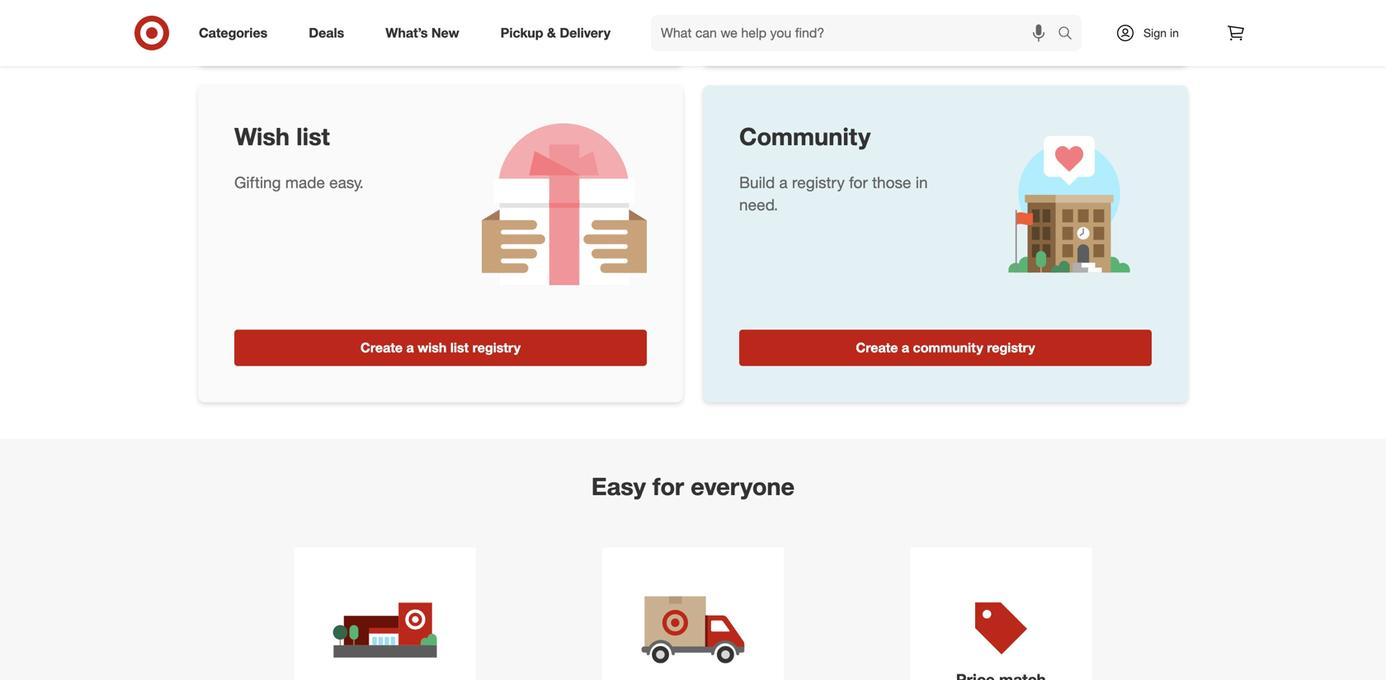 Task type: locate. For each thing, give the bounding box(es) containing it.
a right build
[[780, 173, 788, 192]]

registry right community
[[987, 339, 1036, 356]]

a inside create a wedding registry button
[[911, 3, 918, 19]]

in right those
[[916, 173, 928, 192]]

registry down the community
[[793, 173, 845, 192]]

easy
[[592, 472, 646, 501]]

&
[[547, 25, 556, 41]]

list up made
[[296, 122, 330, 151]]

easy.
[[330, 173, 364, 192]]

a inside build a registry for those in need.
[[780, 173, 788, 192]]

for left those
[[850, 173, 868, 192]]

those
[[873, 173, 912, 192]]

create
[[865, 3, 907, 19], [361, 339, 403, 356], [856, 339, 899, 356]]

0 vertical spatial in
[[1171, 26, 1180, 40]]

registry inside create a community registry button
[[987, 339, 1036, 356]]

wish
[[234, 122, 290, 151]]

build
[[740, 173, 775, 192]]

in
[[1171, 26, 1180, 40], [916, 173, 928, 192]]

a left community
[[902, 339, 910, 356]]

new
[[432, 25, 460, 41]]

list right wish
[[451, 339, 469, 356]]

create for community
[[856, 339, 899, 356]]

a left wish
[[407, 339, 414, 356]]

sign in
[[1144, 26, 1180, 40]]

1 horizontal spatial in
[[1171, 26, 1180, 40]]

a left wedding
[[911, 3, 918, 19]]

1 vertical spatial list
[[451, 339, 469, 356]]

search
[[1051, 26, 1091, 43]]

1 horizontal spatial for
[[850, 173, 868, 192]]

list
[[296, 122, 330, 151], [451, 339, 469, 356]]

create a community registry button
[[740, 330, 1152, 366]]

registry inside build a registry for those in need.
[[793, 173, 845, 192]]

a
[[911, 3, 918, 19], [780, 173, 788, 192], [407, 339, 414, 356], [902, 339, 910, 356]]

a inside create a community registry button
[[902, 339, 910, 356]]

create left community
[[856, 339, 899, 356]]

1 vertical spatial in
[[916, 173, 928, 192]]

0 horizontal spatial in
[[916, 173, 928, 192]]

registry right wish
[[473, 339, 521, 356]]

gifting
[[234, 173, 281, 192]]

made
[[285, 173, 325, 192]]

list inside button
[[451, 339, 469, 356]]

create inside the create a wish list registry button
[[361, 339, 403, 356]]

sign in link
[[1102, 15, 1205, 51]]

a inside the create a wish list registry button
[[407, 339, 414, 356]]

for right easy
[[653, 472, 684, 501]]

in inside build a registry for those in need.
[[916, 173, 928, 192]]

create inside create a community registry button
[[856, 339, 899, 356]]

0 vertical spatial for
[[850, 173, 868, 192]]

easy for everyone
[[592, 472, 795, 501]]

create a wish list registry
[[361, 339, 521, 356]]

what's
[[386, 25, 428, 41]]

create left wish
[[361, 339, 403, 356]]

0 horizontal spatial list
[[296, 122, 330, 151]]

1 horizontal spatial list
[[451, 339, 469, 356]]

create left wedding
[[865, 3, 907, 19]]

0 horizontal spatial for
[[653, 472, 684, 501]]

for
[[850, 173, 868, 192], [653, 472, 684, 501]]

pickup
[[501, 25, 544, 41]]

in right "sign"
[[1171, 26, 1180, 40]]

registry
[[979, 3, 1027, 19], [793, 173, 845, 192], [473, 339, 521, 356], [987, 339, 1036, 356]]

registry right wedding
[[979, 3, 1027, 19]]

community
[[740, 122, 871, 151]]



Task type: describe. For each thing, give the bounding box(es) containing it.
deals
[[309, 25, 344, 41]]

build a registry for those in need.
[[740, 173, 928, 214]]

for inside build a registry for those in need.
[[850, 173, 868, 192]]

what's new
[[386, 25, 460, 41]]

categories link
[[185, 15, 288, 51]]

what's new link
[[372, 15, 480, 51]]

0 vertical spatial list
[[296, 122, 330, 151]]

registry inside create a wedding registry button
[[979, 3, 1027, 19]]

sign
[[1144, 26, 1167, 40]]

everyone
[[691, 472, 795, 501]]

pickup & delivery link
[[487, 15, 632, 51]]

need.
[[740, 195, 779, 214]]

create inside create a wedding registry button
[[865, 3, 907, 19]]

a for community
[[902, 339, 910, 356]]

create a wish list registry button
[[234, 330, 647, 366]]

pickup & delivery
[[501, 25, 611, 41]]

What can we help you find? suggestions appear below search field
[[651, 15, 1062, 51]]

create a community registry
[[856, 339, 1036, 356]]

wish
[[418, 339, 447, 356]]

a for registry
[[780, 173, 788, 192]]

gifting made easy.
[[234, 173, 364, 192]]

create a wedding registry button
[[740, 0, 1152, 29]]

search button
[[1051, 15, 1091, 54]]

community
[[913, 339, 984, 356]]

create a wedding registry
[[865, 3, 1027, 19]]

categories
[[199, 25, 268, 41]]

wedding
[[922, 3, 975, 19]]

a for wedding
[[911, 3, 918, 19]]

wish list
[[234, 122, 330, 151]]

registry inside the create a wish list registry button
[[473, 339, 521, 356]]

create for wish list
[[361, 339, 403, 356]]

1 vertical spatial for
[[653, 472, 684, 501]]

delivery
[[560, 25, 611, 41]]

deals link
[[295, 15, 365, 51]]

a for wish
[[407, 339, 414, 356]]



Task type: vqa. For each thing, say whether or not it's contained in the screenshot.
Create corresponding to Wish list
yes



